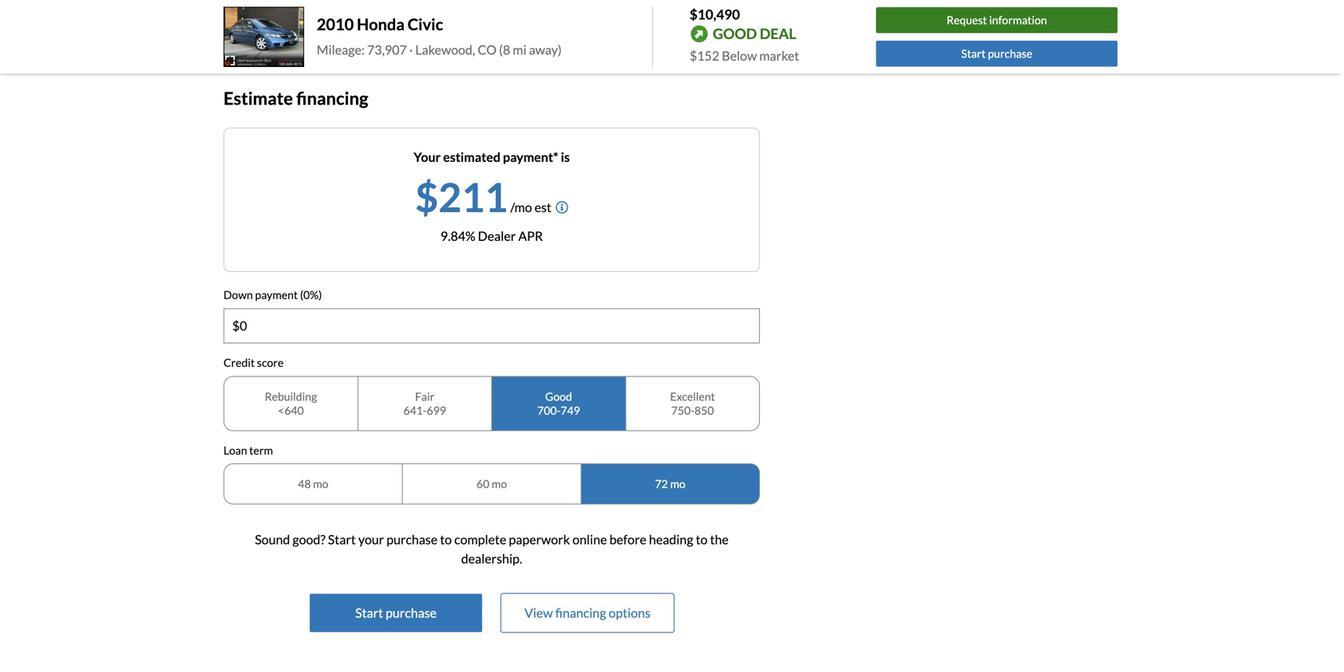 Task type: describe. For each thing, give the bounding box(es) containing it.
mileage:
[[317, 42, 365, 57]]

estimate financing
[[224, 88, 368, 108]]

$211
[[415, 173, 508, 221]]

request information
[[947, 13, 1047, 27]]

view financing options button
[[502, 595, 674, 633]]

good
[[545, 390, 572, 403]]

estimated
[[443, 149, 501, 165]]

is
[[561, 149, 570, 165]]

dealer
[[478, 229, 516, 244]]

750-
[[671, 404, 695, 417]]

loan term
[[224, 444, 273, 457]]

2010
[[317, 15, 354, 34]]

mo for 72 mo
[[670, 478, 686, 491]]

48 mo
[[298, 478, 329, 491]]

on
[[407, 25, 419, 38]]

72 mo
[[655, 478, 686, 491]]

honda
[[357, 15, 405, 34]]

641-
[[404, 404, 427, 417]]

699
[[427, 404, 446, 417]]

rebuilding
[[265, 390, 317, 403]]

excellent 750-850
[[670, 390, 715, 417]]

Down payment (0%) text field
[[224, 309, 759, 343]]

<640
[[278, 404, 304, 417]]

payment*
[[503, 149, 559, 165]]

sound
[[255, 532, 290, 548]]

options
[[609, 606, 651, 621]]

for
[[471, 25, 486, 38]]

before
[[610, 532, 647, 548]]

48
[[298, 478, 311, 491]]

start for start purchase "button" to the left
[[355, 606, 383, 621]]

co
[[478, 42, 497, 57]]

fair 641-699
[[404, 390, 446, 417]]

apr
[[518, 229, 543, 244]]

749
[[561, 404, 580, 417]]

this
[[488, 25, 506, 38]]

lakewood,
[[415, 42, 475, 57]]

60 mo
[[477, 478, 507, 491]]

payment
[[255, 288, 298, 302]]

700-
[[538, 404, 561, 417]]

view financing options
[[525, 606, 651, 621]]

posted
[[371, 25, 405, 38]]

/mo
[[510, 200, 532, 215]]

start purchase for start purchase "button" to the left
[[355, 606, 437, 621]]

$152
[[690, 48, 720, 63]]

financing for estimate
[[296, 88, 368, 108]]

good?
[[293, 532, 326, 548]]

history
[[251, 25, 286, 38]]

term
[[249, 444, 273, 457]]

·
[[409, 42, 413, 57]]

2010 honda civic image
[[224, 7, 304, 67]]

request information button
[[877, 7, 1118, 33]]

civic
[[408, 15, 443, 34]]

complete
[[455, 532, 507, 548]]



Task type: locate. For each thing, give the bounding box(es) containing it.
prices
[[340, 25, 369, 38]]

1 vertical spatial start purchase
[[355, 606, 437, 621]]

vehicle.
[[508, 25, 545, 38]]

down
[[224, 288, 253, 302]]

(8
[[499, 42, 510, 57]]

the
[[710, 532, 729, 548]]

good deal
[[713, 25, 797, 42]]

est
[[535, 200, 552, 215]]

away)
[[529, 42, 562, 57]]

below
[[722, 48, 757, 63]]

financing down mileage:
[[296, 88, 368, 108]]

price history comprises prices posted on cargurus for this vehicle.
[[224, 25, 545, 38]]

0 horizontal spatial mo
[[313, 478, 329, 491]]

excellent
[[670, 390, 715, 403]]

start purchase down the your
[[355, 606, 437, 621]]

mo right 60
[[492, 478, 507, 491]]

start
[[962, 47, 986, 60], [328, 532, 356, 548], [355, 606, 383, 621]]

0 horizontal spatial start purchase button
[[310, 595, 482, 633]]

1 mo from the left
[[313, 478, 329, 491]]

information
[[990, 13, 1047, 27]]

financing for view
[[556, 606, 606, 621]]

(0%)
[[300, 288, 322, 302]]

0 horizontal spatial start purchase
[[355, 606, 437, 621]]

heading
[[649, 532, 694, 548]]

paperwork
[[509, 532, 570, 548]]

credit
[[224, 356, 255, 370]]

financing
[[296, 88, 368, 108], [556, 606, 606, 621]]

mi
[[513, 42, 527, 57]]

1 vertical spatial purchase
[[387, 532, 438, 548]]

73,907
[[367, 42, 407, 57]]

0 horizontal spatial to
[[440, 532, 452, 548]]

financing inside button
[[556, 606, 606, 621]]

72
[[655, 478, 668, 491]]

0 vertical spatial financing
[[296, 88, 368, 108]]

to left the
[[696, 532, 708, 548]]

dealership.
[[461, 551, 522, 567]]

credit score
[[224, 356, 284, 370]]

mo for 48 mo
[[313, 478, 329, 491]]

estimate
[[224, 88, 293, 108]]

start purchase for the top start purchase "button"
[[962, 47, 1033, 60]]

rebuilding <640
[[265, 390, 317, 417]]

start purchase down request information button
[[962, 47, 1033, 60]]

your
[[414, 149, 441, 165]]

start left the your
[[328, 532, 356, 548]]

1 vertical spatial start
[[328, 532, 356, 548]]

$10,490
[[690, 6, 740, 22]]

to
[[440, 532, 452, 548], [696, 532, 708, 548]]

start down the your
[[355, 606, 383, 621]]

1 to from the left
[[440, 532, 452, 548]]

1 vertical spatial financing
[[556, 606, 606, 621]]

start inside sound good? start your purchase to complete paperwork online before heading to the dealership.
[[328, 532, 356, 548]]

score
[[257, 356, 284, 370]]

9.84%
[[441, 229, 476, 244]]

start down request
[[962, 47, 986, 60]]

2 vertical spatial purchase
[[386, 606, 437, 621]]

info circle image
[[556, 201, 568, 214]]

start for the top start purchase "button"
[[962, 47, 986, 60]]

good
[[713, 25, 757, 42]]

purchase inside sound good? start your purchase to complete paperwork online before heading to the dealership.
[[387, 532, 438, 548]]

mo right the "72"
[[670, 478, 686, 491]]

start purchase
[[962, 47, 1033, 60], [355, 606, 437, 621]]

cargurus
[[422, 25, 469, 38]]

purchase for the top start purchase "button"
[[988, 47, 1033, 60]]

$152 below market
[[690, 48, 800, 63]]

start purchase button
[[877, 41, 1118, 67], [310, 595, 482, 633]]

request
[[947, 13, 987, 27]]

view
[[525, 606, 553, 621]]

your estimated payment* is
[[414, 149, 570, 165]]

1 horizontal spatial mo
[[492, 478, 507, 491]]

sound good? start your purchase to complete paperwork online before heading to the dealership.
[[255, 532, 729, 567]]

purchase for start purchase "button" to the left
[[386, 606, 437, 621]]

2 vertical spatial start
[[355, 606, 383, 621]]

price
[[224, 25, 249, 38]]

1 vertical spatial start purchase button
[[310, 595, 482, 633]]

down payment (0%)
[[224, 288, 322, 302]]

3 mo from the left
[[670, 478, 686, 491]]

online
[[573, 532, 607, 548]]

mo right 48
[[313, 478, 329, 491]]

2010 honda civic mileage: 73,907 · lakewood, co (8 mi away)
[[317, 15, 562, 57]]

start purchase button down the your
[[310, 595, 482, 633]]

1 horizontal spatial start purchase button
[[877, 41, 1118, 67]]

0 horizontal spatial financing
[[296, 88, 368, 108]]

loan
[[224, 444, 247, 457]]

your
[[358, 532, 384, 548]]

comprises
[[288, 25, 337, 38]]

2 to from the left
[[696, 532, 708, 548]]

purchase
[[988, 47, 1033, 60], [387, 532, 438, 548], [386, 606, 437, 621]]

deal
[[760, 25, 797, 42]]

start purchase button down request information button
[[877, 41, 1118, 67]]

0 vertical spatial purchase
[[988, 47, 1033, 60]]

0 vertical spatial start purchase
[[962, 47, 1033, 60]]

0 vertical spatial start
[[962, 47, 986, 60]]

mo
[[313, 478, 329, 491], [492, 478, 507, 491], [670, 478, 686, 491]]

850
[[695, 404, 714, 417]]

1 horizontal spatial start purchase
[[962, 47, 1033, 60]]

0 vertical spatial start purchase button
[[877, 41, 1118, 67]]

1 horizontal spatial financing
[[556, 606, 606, 621]]

market
[[760, 48, 800, 63]]

9.84% dealer apr
[[441, 229, 543, 244]]

$211 /mo est
[[415, 173, 552, 221]]

60
[[477, 478, 490, 491]]

good 700-749
[[538, 390, 580, 417]]

mo for 60 mo
[[492, 478, 507, 491]]

1 horizontal spatial to
[[696, 532, 708, 548]]

2 mo from the left
[[492, 478, 507, 491]]

2 horizontal spatial mo
[[670, 478, 686, 491]]

financing right the view
[[556, 606, 606, 621]]

to left 'complete'
[[440, 532, 452, 548]]

fair
[[415, 390, 435, 403]]



Task type: vqa. For each thing, say whether or not it's contained in the screenshot.
Honda
yes



